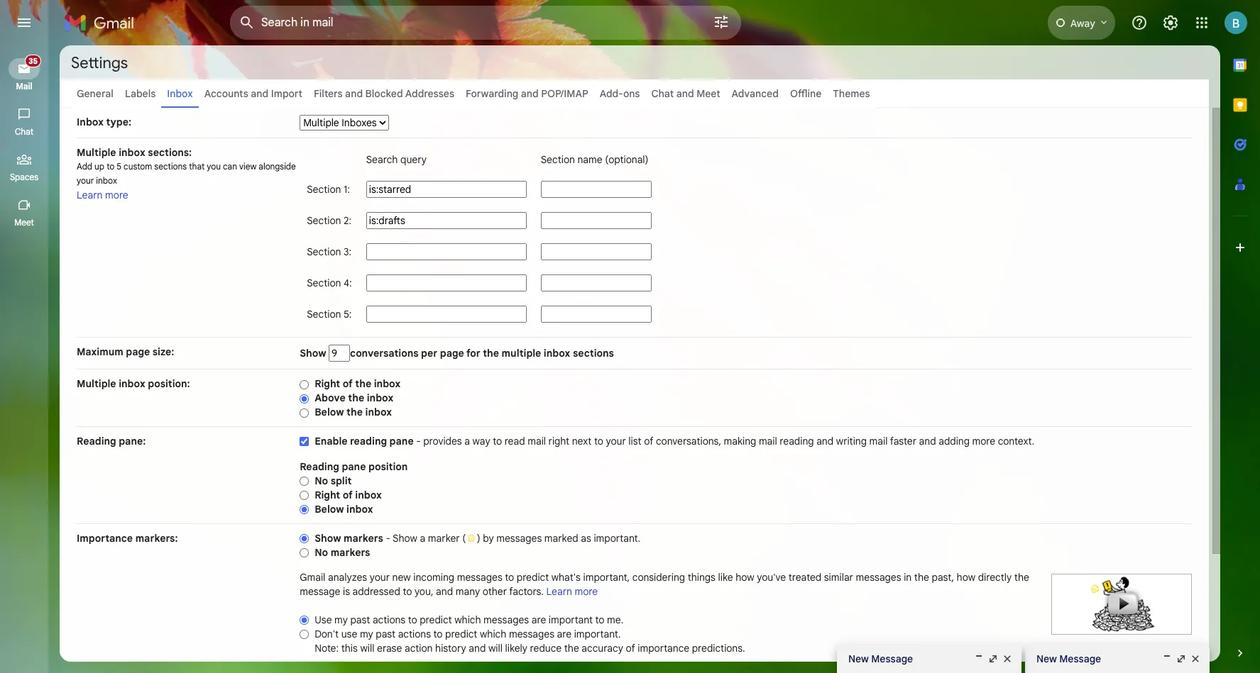 Task type: locate. For each thing, give the bounding box(es) containing it.
tab list
[[1221, 45, 1261, 623]]

important. inside don't use my past actions to predict which messages are important. note: this will erase action history and will likely reduce the accuracy of importance predictions.
[[574, 629, 621, 641]]

0 vertical spatial sections
[[154, 161, 187, 172]]

1 vertical spatial more
[[973, 435, 996, 448]]

predict inside don't use my past actions to predict which messages are important. note: this will erase action history and will likely reduce the accuracy of importance predictions.
[[445, 629, 478, 641]]

1 horizontal spatial mail
[[759, 435, 777, 448]]

1 horizontal spatial pane
[[390, 435, 414, 448]]

1 vertical spatial which
[[480, 629, 507, 641]]

mail right making
[[759, 435, 777, 448]]

markers for show
[[344, 533, 383, 545]]

0 vertical spatial reading
[[77, 435, 116, 448]]

markers up no markers at bottom left
[[344, 533, 383, 545]]

to up other
[[505, 572, 514, 584]]

2 below from the top
[[315, 504, 344, 516]]

and down incoming
[[436, 586, 453, 599]]

0 horizontal spatial -
[[386, 533, 391, 545]]

for
[[467, 347, 481, 360]]

blocked
[[365, 87, 403, 100]]

spaces heading
[[0, 172, 48, 183]]

will right this
[[360, 643, 375, 656]]

which down many
[[455, 614, 481, 627]]

section name (optional)
[[541, 153, 649, 166]]

more down 5 at the left of the page
[[105, 189, 128, 202]]

multiple inside multiple inbox sections: add up to 5 custom sections that you can view alongside your inbox learn more
[[77, 146, 116, 159]]

0 horizontal spatial chat
[[15, 126, 33, 137]]

the
[[483, 347, 499, 360], [355, 378, 372, 391], [348, 392, 364, 405], [347, 406, 363, 419], [915, 572, 930, 584], [1015, 572, 1030, 584], [564, 643, 579, 656]]

0 horizontal spatial past
[[350, 614, 370, 627]]

0 horizontal spatial inbox
[[77, 116, 104, 129]]

2 message from the left
[[1060, 653, 1102, 666]]

reading up "no split"
[[300, 461, 339, 474]]

3 mail from the left
[[870, 435, 888, 448]]

multiple
[[77, 146, 116, 159], [77, 378, 116, 391]]

your inside gmail analyzes your new incoming messages to predict what's important, considering things like how you've treated similar messages in the past, how directly the message is addressed to you, and many other factors.
[[370, 572, 390, 584]]

section left "name"
[[541, 153, 575, 166]]

and right history
[[469, 643, 486, 656]]

my right use
[[360, 629, 373, 641]]

page left size:
[[126, 346, 150, 359]]

chat for chat and meet
[[652, 87, 674, 100]]

right for right of the inbox
[[315, 378, 340, 391]]

messages
[[497, 533, 542, 545], [457, 572, 503, 584], [856, 572, 902, 584], [484, 614, 529, 627], [509, 629, 555, 641]]

no right no split option
[[315, 475, 328, 488]]

maximum
[[77, 346, 123, 359]]

show for show
[[300, 347, 329, 360]]

inbox down right of the inbox
[[367, 392, 394, 405]]

No split radio
[[300, 476, 309, 487]]

Below inbox radio
[[300, 505, 309, 515]]

section for section 3:
[[307, 246, 341, 259]]

0 vertical spatial below
[[315, 406, 344, 419]]

and inside gmail analyzes your new incoming messages to predict what's important, considering things like how you've treated similar messages in the past, how directly the message is addressed to you, and many other factors.
[[436, 586, 453, 599]]

no markers
[[315, 547, 370, 560]]

section for section name (optional)
[[541, 153, 575, 166]]

below for below inbox
[[315, 504, 344, 516]]

important. up accuracy
[[574, 629, 621, 641]]

a left way
[[465, 435, 470, 448]]

up
[[94, 161, 104, 172]]

predict
[[517, 572, 549, 584], [420, 614, 452, 627], [445, 629, 478, 641]]

-
[[416, 435, 421, 448], [386, 533, 391, 545]]

1 vertical spatial sections
[[573, 347, 614, 360]]

meet down spaces heading
[[14, 217, 34, 228]]

me.
[[607, 614, 624, 627]]

my
[[335, 614, 348, 627], [360, 629, 373, 641]]

below down the above
[[315, 406, 344, 419]]

minimize image left pop out image
[[974, 654, 985, 665]]

Use my past actions to predict which messages are important to me. radio
[[300, 616, 309, 626]]

0 horizontal spatial close image
[[1002, 654, 1013, 665]]

0 horizontal spatial are
[[532, 614, 546, 627]]

0 horizontal spatial how
[[736, 572, 755, 584]]

1 vertical spatial your
[[606, 435, 626, 448]]

0 vertical spatial no
[[315, 475, 328, 488]]

chat and meet link
[[652, 87, 721, 100]]

actions up erase
[[373, 614, 406, 627]]

1 horizontal spatial my
[[360, 629, 373, 641]]

2 horizontal spatial your
[[606, 435, 626, 448]]

1 horizontal spatial page
[[440, 347, 464, 360]]

0 vertical spatial predict
[[517, 572, 549, 584]]

right up the above
[[315, 378, 340, 391]]

0 horizontal spatial pane
[[342, 461, 366, 474]]

1 horizontal spatial reading
[[300, 461, 339, 474]]

accounts
[[204, 87, 248, 100]]

importance
[[638, 643, 690, 656]]

0 horizontal spatial learn
[[77, 189, 103, 202]]

a left marker
[[420, 533, 426, 545]]

0 horizontal spatial new message
[[849, 653, 913, 666]]

no for no markers
[[315, 547, 328, 560]]

faster
[[890, 435, 917, 448]]

chat for chat
[[15, 126, 33, 137]]

1 vertical spatial learn
[[546, 586, 572, 599]]

close image right pop out image
[[1002, 654, 1013, 665]]

2 right from the top
[[315, 489, 340, 502]]

your left 'list'
[[606, 435, 626, 448]]

1 horizontal spatial a
[[465, 435, 470, 448]]

0 horizontal spatial a
[[420, 533, 426, 545]]

past up erase
[[376, 629, 396, 641]]

past up use
[[350, 614, 370, 627]]

) by messages marked as important.
[[477, 533, 641, 545]]

reading left pane:
[[77, 435, 116, 448]]

1 vertical spatial a
[[420, 533, 426, 545]]

2 no from the top
[[315, 547, 328, 560]]

1 vertical spatial learn more link
[[546, 586, 598, 599]]

analyzes
[[328, 572, 367, 584]]

of right accuracy
[[626, 643, 635, 656]]

Below the inbox radio
[[300, 408, 309, 419]]

1 vertical spatial chat
[[15, 126, 33, 137]]

0 vertical spatial right
[[315, 378, 340, 391]]

1 horizontal spatial minimize image
[[1162, 654, 1173, 665]]

2 minimize image from the left
[[1162, 654, 1173, 665]]

markers:
[[135, 533, 178, 545]]

2 vertical spatial your
[[370, 572, 390, 584]]

your inside multiple inbox sections: add up to 5 custom sections that you can view alongside your inbox learn more
[[77, 175, 94, 186]]

actions up action
[[398, 629, 431, 641]]

section left 3:
[[307, 246, 341, 259]]

will
[[360, 643, 375, 656], [489, 643, 503, 656]]

1 horizontal spatial are
[[557, 629, 572, 641]]

0 vertical spatial actions
[[373, 614, 406, 627]]

how
[[736, 572, 755, 584], [957, 572, 976, 584]]

my up use
[[335, 614, 348, 627]]

accounts and import
[[204, 87, 303, 100]]

below for below the inbox
[[315, 406, 344, 419]]

1 multiple from the top
[[77, 146, 116, 159]]

1 horizontal spatial will
[[489, 643, 503, 656]]

right of the inbox
[[315, 378, 401, 391]]

no split
[[315, 475, 352, 488]]

chat down mail heading in the left top of the page
[[15, 126, 33, 137]]

search in mail image
[[234, 10, 260, 36]]

1 vertical spatial multiple
[[77, 378, 116, 391]]

are up don't use my past actions to predict which messages are important. note: this will erase action history and will likely reduce the accuracy of importance predictions.
[[532, 614, 546, 627]]

mail
[[16, 81, 32, 92]]

0 horizontal spatial meet
[[14, 217, 34, 228]]

how right like
[[736, 572, 755, 584]]

reading pane:
[[77, 435, 146, 448]]

and left pop/imap
[[521, 87, 539, 100]]

mail right read at the bottom left of the page
[[528, 435, 546, 448]]

1 vertical spatial actions
[[398, 629, 431, 641]]

1 horizontal spatial new
[[1037, 653, 1057, 666]]

themes
[[833, 87, 870, 100]]

1 vertical spatial below
[[315, 504, 344, 516]]

1 vertical spatial my
[[360, 629, 373, 641]]

use
[[341, 629, 357, 641]]

0 horizontal spatial minimize image
[[974, 654, 985, 665]]

1 horizontal spatial close image
[[1190, 654, 1202, 665]]

0 vertical spatial markers
[[344, 533, 383, 545]]

inbox down conversations
[[374, 378, 401, 391]]

1 horizontal spatial how
[[957, 572, 976, 584]]

import
[[271, 87, 303, 100]]

pop out image
[[988, 654, 999, 665]]

0 vertical spatial chat
[[652, 87, 674, 100]]

inbox left type:
[[77, 116, 104, 129]]

more down what's
[[575, 586, 598, 599]]

1 horizontal spatial learn
[[546, 586, 572, 599]]

2:
[[344, 214, 352, 227]]

0 vertical spatial more
[[105, 189, 128, 202]]

close image
[[1002, 654, 1013, 665], [1190, 654, 1202, 665]]

0 horizontal spatial mail
[[528, 435, 546, 448]]

predict up factors.
[[517, 572, 549, 584]]

)
[[477, 533, 481, 545]]

learn more link down up
[[77, 189, 128, 202]]

inbox for inbox link on the left top of page
[[167, 87, 193, 100]]

below down right of inbox
[[315, 504, 344, 516]]

no for no split
[[315, 475, 328, 488]]

gmail
[[300, 572, 326, 584]]

2 will from the left
[[489, 643, 503, 656]]

0 horizontal spatial sections
[[154, 161, 187, 172]]

and right ons
[[677, 87, 694, 100]]

Right of the inbox radio
[[300, 380, 309, 390]]

1 close image from the left
[[1002, 654, 1013, 665]]

filters
[[314, 87, 343, 100]]

you
[[207, 161, 221, 172]]

that
[[189, 161, 205, 172]]

section 1:
[[307, 183, 350, 196]]

0 vertical spatial your
[[77, 175, 94, 186]]

the down right of the inbox
[[348, 392, 364, 405]]

1 vertical spatial meet
[[14, 217, 34, 228]]

show
[[300, 347, 329, 360], [315, 533, 341, 545], [393, 533, 418, 545]]

minimize image for pop out icon
[[1162, 654, 1173, 665]]

section left the 5:
[[307, 308, 341, 321]]

inbox right multiple
[[544, 347, 571, 360]]

0 horizontal spatial message
[[872, 653, 913, 666]]

0 vertical spatial past
[[350, 614, 370, 627]]

1 no from the top
[[315, 475, 328, 488]]

1 horizontal spatial chat
[[652, 87, 674, 100]]

1 horizontal spatial -
[[416, 435, 421, 448]]

1 horizontal spatial inbox
[[167, 87, 193, 100]]

markers up analyzes
[[331, 547, 370, 560]]

2 how from the left
[[957, 572, 976, 584]]

inbox right labels "link"
[[167, 87, 193, 100]]

None checkbox
[[300, 437, 309, 447]]

1 right from the top
[[315, 378, 340, 391]]

1 horizontal spatial more
[[575, 586, 598, 599]]

to up history
[[434, 629, 443, 641]]

more
[[105, 189, 128, 202], [973, 435, 996, 448], [575, 586, 598, 599]]

Right of inbox radio
[[300, 491, 309, 501]]

1 vertical spatial right
[[315, 489, 340, 502]]

forwarding
[[466, 87, 519, 100]]

markers for no
[[331, 547, 370, 560]]

Search in mail search field
[[230, 6, 741, 40]]

None radio
[[300, 534, 309, 545], [300, 630, 309, 640], [300, 534, 309, 545], [300, 630, 309, 640]]

actions
[[373, 614, 406, 627], [398, 629, 431, 641]]

1 new from the left
[[849, 653, 869, 666]]

minimize image left pop out icon
[[1162, 654, 1173, 665]]

the right for
[[483, 347, 499, 360]]

reading up reading pane position
[[350, 435, 387, 448]]

accuracy
[[582, 643, 623, 656]]

new message for pop out image
[[849, 653, 913, 666]]

a
[[465, 435, 470, 448], [420, 533, 426, 545]]

important,
[[583, 572, 630, 584]]

erase
[[377, 643, 402, 656]]

0 horizontal spatial my
[[335, 614, 348, 627]]

inbox
[[167, 87, 193, 100], [77, 116, 104, 129]]

0 vertical spatial multiple
[[77, 146, 116, 159]]

to
[[107, 161, 115, 172], [493, 435, 502, 448], [594, 435, 604, 448], [505, 572, 514, 584], [403, 586, 412, 599], [408, 614, 417, 627], [596, 614, 605, 627], [434, 629, 443, 641]]

1 vertical spatial important.
[[574, 629, 621, 641]]

split
[[331, 475, 352, 488]]

0 vertical spatial learn more link
[[77, 189, 128, 202]]

show up right of the inbox radio
[[300, 347, 329, 360]]

0 vertical spatial learn
[[77, 189, 103, 202]]

other
[[483, 586, 507, 599]]

are inside don't use my past actions to predict which messages are important. note: this will erase action history and will likely reduce the accuracy of importance predictions.
[[557, 629, 572, 641]]

section for section 1:
[[307, 183, 341, 196]]

navigation
[[0, 45, 50, 674]]

more inside multiple inbox sections: add up to 5 custom sections that you can view alongside your inbox learn more
[[105, 189, 128, 202]]

1 vertical spatial pane
[[342, 461, 366, 474]]

to up action
[[408, 614, 417, 627]]

2 new message from the left
[[1037, 653, 1102, 666]]

meet
[[697, 87, 721, 100], [14, 217, 34, 228]]

learn more link down what's
[[546, 586, 598, 599]]

1 horizontal spatial reading
[[780, 435, 814, 448]]

past,
[[932, 572, 955, 584]]

2 new from the left
[[1037, 653, 1057, 666]]

1 horizontal spatial sections
[[573, 347, 614, 360]]

2 horizontal spatial more
[[973, 435, 996, 448]]

0 horizontal spatial reading
[[350, 435, 387, 448]]

multiple up up
[[77, 146, 116, 159]]

5:
[[344, 308, 352, 321]]

inbox for inbox type:
[[77, 116, 104, 129]]

page left for
[[440, 347, 464, 360]]

things
[[688, 572, 716, 584]]

use my past actions to predict which messages are important to me.
[[315, 614, 624, 627]]

show left marker
[[393, 533, 418, 545]]

spaces
[[10, 172, 38, 183]]

1 horizontal spatial meet
[[697, 87, 721, 100]]

1 vertical spatial past
[[376, 629, 396, 641]]

1 new message from the left
[[849, 653, 913, 666]]

type:
[[106, 116, 131, 129]]

2 vertical spatial predict
[[445, 629, 478, 641]]

None field
[[366, 181, 527, 198], [541, 181, 652, 198], [366, 212, 527, 229], [541, 212, 652, 229], [366, 244, 527, 261], [541, 244, 652, 261], [366, 275, 527, 292], [541, 275, 652, 292], [366, 306, 527, 323], [541, 306, 652, 323], [329, 345, 350, 362], [366, 181, 527, 198], [541, 181, 652, 198], [366, 212, 527, 229], [541, 212, 652, 229], [366, 244, 527, 261], [541, 244, 652, 261], [366, 275, 527, 292], [541, 275, 652, 292], [366, 306, 527, 323], [541, 306, 652, 323], [329, 345, 350, 362]]

your down add
[[77, 175, 94, 186]]

important.
[[594, 533, 641, 545], [574, 629, 621, 641]]

to left 5 at the left of the page
[[107, 161, 115, 172]]

0 vertical spatial inbox
[[167, 87, 193, 100]]

to inside multiple inbox sections: add up to 5 custom sections that you can view alongside your inbox learn more
[[107, 161, 115, 172]]

1 horizontal spatial message
[[1060, 653, 1102, 666]]

section left 1:
[[307, 183, 341, 196]]

new for pop out image
[[849, 653, 869, 666]]

section 2:
[[307, 214, 352, 227]]

query
[[401, 153, 427, 166]]

inbox down 'above the inbox'
[[365, 406, 392, 419]]

to right next
[[594, 435, 604, 448]]

filters and blocked addresses link
[[314, 87, 455, 100]]

section for section 5:
[[307, 308, 341, 321]]

close image right pop out icon
[[1190, 654, 1202, 665]]

which up likely
[[480, 629, 507, 641]]

learn more link
[[77, 189, 128, 202], [546, 586, 598, 599]]

0 horizontal spatial more
[[105, 189, 128, 202]]

predict inside gmail analyzes your new incoming messages to predict what's important, considering things like how you've treated similar messages in the past, how directly the message is addressed to you, and many other factors.
[[517, 572, 549, 584]]

1 vertical spatial reading
[[300, 461, 339, 474]]

show up no markers at bottom left
[[315, 533, 341, 545]]

chat inside heading
[[15, 126, 33, 137]]

reading left writing
[[780, 435, 814, 448]]

3:
[[344, 246, 352, 259]]

more right adding
[[973, 435, 996, 448]]

mail left faster
[[870, 435, 888, 448]]

predict down you,
[[420, 614, 452, 627]]

reading for reading pane position
[[300, 461, 339, 474]]

0 horizontal spatial new
[[849, 653, 869, 666]]

1 minimize image from the left
[[974, 654, 985, 665]]

no right no markers radio
[[315, 547, 328, 560]]

learn down add
[[77, 189, 103, 202]]

close image for pop out icon
[[1190, 654, 1202, 665]]

1 vertical spatial are
[[557, 629, 572, 641]]

1 vertical spatial markers
[[331, 547, 370, 560]]

right
[[315, 378, 340, 391], [315, 489, 340, 502]]

right down "no split"
[[315, 489, 340, 502]]

new message
[[849, 653, 913, 666], [1037, 653, 1102, 666]]

messages right by
[[497, 533, 542, 545]]

important. right as
[[594, 533, 641, 545]]

Search in mail text field
[[261, 16, 673, 30]]

minimize image
[[974, 654, 985, 665], [1162, 654, 1173, 665]]

2 multiple from the top
[[77, 378, 116, 391]]

settings
[[71, 53, 128, 72]]

advanced link
[[732, 87, 779, 100]]

as
[[581, 533, 591, 545]]

mail heading
[[0, 81, 48, 92]]

2 mail from the left
[[759, 435, 777, 448]]

pop out image
[[1176, 654, 1187, 665]]

1 below from the top
[[315, 406, 344, 419]]

forwarding and pop/imap
[[466, 87, 589, 100]]

alongside
[[259, 161, 296, 172]]

right for right of inbox
[[315, 489, 340, 502]]

0 vertical spatial my
[[335, 614, 348, 627]]

section left 2: at the left of page
[[307, 214, 341, 227]]

inbox type:
[[77, 116, 131, 129]]

1 horizontal spatial past
[[376, 629, 396, 641]]

section left 4:
[[307, 277, 341, 290]]

how right past,
[[957, 572, 976, 584]]

1 message from the left
[[872, 653, 913, 666]]

1 vertical spatial no
[[315, 547, 328, 560]]

2 horizontal spatial mail
[[870, 435, 888, 448]]

pane up split
[[342, 461, 366, 474]]

0 vertical spatial meet
[[697, 87, 721, 100]]

actions inside don't use my past actions to predict which messages are important. note: this will erase action history and will likely reduce the accuracy of importance predictions.
[[398, 629, 431, 641]]

0 horizontal spatial will
[[360, 643, 375, 656]]

inbox
[[119, 146, 145, 159], [96, 175, 117, 186], [544, 347, 571, 360], [119, 378, 145, 391], [374, 378, 401, 391], [367, 392, 394, 405], [365, 406, 392, 419], [355, 489, 382, 502], [347, 504, 373, 516]]

chat
[[652, 87, 674, 100], [15, 126, 33, 137]]

learn
[[77, 189, 103, 202], [546, 586, 572, 599]]

1 horizontal spatial new message
[[1037, 653, 1102, 666]]

to down new
[[403, 586, 412, 599]]

1 horizontal spatial your
[[370, 572, 390, 584]]

0 horizontal spatial your
[[77, 175, 94, 186]]

multiple down maximum
[[77, 378, 116, 391]]

navigation containing mail
[[0, 45, 50, 674]]

- up addressed
[[386, 533, 391, 545]]

messages up many
[[457, 572, 503, 584]]

1 horizontal spatial learn more link
[[546, 586, 598, 599]]

pane up position
[[390, 435, 414, 448]]

2 close image from the left
[[1190, 654, 1202, 665]]

0 vertical spatial a
[[465, 435, 470, 448]]



Task type: describe. For each thing, give the bounding box(es) containing it.
search
[[366, 153, 398, 166]]

1 will from the left
[[360, 643, 375, 656]]

in
[[904, 572, 912, 584]]

to right way
[[493, 435, 502, 448]]

the up 'above the inbox'
[[355, 378, 372, 391]]

learn more
[[546, 586, 598, 599]]

you've
[[757, 572, 786, 584]]

treated
[[789, 572, 822, 584]]

likely
[[505, 643, 528, 656]]

No markers radio
[[300, 548, 309, 559]]

filters and blocked addresses
[[314, 87, 455, 100]]

inbox up the below inbox
[[355, 489, 382, 502]]

don't use my past actions to predict which messages are important. note: this will erase action history and will likely reduce the accuracy of importance predictions.
[[315, 629, 745, 656]]

above the inbox
[[315, 392, 394, 405]]

new message for pop out icon
[[1037, 653, 1102, 666]]

new for pop out icon
[[1037, 653, 1057, 666]]

1 mail from the left
[[528, 435, 546, 448]]

meet heading
[[0, 217, 48, 229]]

inbox up custom
[[119, 146, 145, 159]]

general
[[77, 87, 114, 100]]

my inside don't use my past actions to predict which messages are important. note: this will erase action history and will likely reduce the accuracy of importance predictions.
[[360, 629, 373, 641]]

support image
[[1131, 14, 1148, 31]]

settings image
[[1163, 14, 1180, 31]]

accounts and import link
[[204, 87, 303, 100]]

context.
[[998, 435, 1035, 448]]

custom
[[124, 161, 152, 172]]

the down 'above the inbox'
[[347, 406, 363, 419]]

35
[[29, 56, 38, 66]]

0 vertical spatial important.
[[594, 533, 641, 545]]

reading for reading pane:
[[77, 435, 116, 448]]

the right directly
[[1015, 572, 1030, 584]]

0 horizontal spatial learn more link
[[77, 189, 128, 202]]

minimize image for pop out image
[[974, 654, 985, 665]]

show for show markers - show a marker (
[[315, 533, 341, 545]]

the right in
[[915, 572, 930, 584]]

1:
[[344, 183, 350, 196]]

writing
[[836, 435, 867, 448]]

by
[[483, 533, 494, 545]]

history
[[435, 643, 466, 656]]

section for section 2:
[[307, 214, 341, 227]]

chat heading
[[0, 126, 48, 138]]

to left me.
[[596, 614, 605, 627]]

0 vertical spatial pane
[[390, 435, 414, 448]]

0 vertical spatial which
[[455, 614, 481, 627]]

making
[[724, 435, 757, 448]]

inbox down right of inbox
[[347, 504, 373, 516]]

link to an instructional video for priority inbox image
[[1052, 575, 1192, 636]]

learn inside multiple inbox sections: add up to 5 custom sections that you can view alongside your inbox learn more
[[77, 189, 103, 202]]

multiple inbox sections: add up to 5 custom sections that you can view alongside your inbox learn more
[[77, 146, 296, 202]]

1 vertical spatial -
[[386, 533, 391, 545]]

show markers - show a marker (
[[315, 533, 469, 545]]

reduce
[[530, 643, 562, 656]]

right of inbox
[[315, 489, 382, 502]]

similar
[[824, 572, 854, 584]]

of up 'above the inbox'
[[343, 378, 353, 391]]

list
[[629, 435, 642, 448]]

name
[[578, 153, 603, 166]]

and left import
[[251, 87, 269, 100]]

addressed
[[353, 586, 400, 599]]

above
[[315, 392, 346, 405]]

ons
[[623, 87, 640, 100]]

inbox link
[[167, 87, 193, 100]]

pop/imap
[[541, 87, 589, 100]]

per
[[421, 347, 438, 360]]

of right 'list'
[[644, 435, 654, 448]]

enable reading pane - provides a way to read mail right next to your list of conversations, making mail reading and writing mail faster and adding more context.
[[315, 435, 1035, 448]]

and left writing
[[817, 435, 834, 448]]

action
[[405, 643, 433, 656]]

advanced search options image
[[707, 8, 736, 36]]

labels
[[125, 87, 156, 100]]

predictions.
[[692, 643, 745, 656]]

0 horizontal spatial page
[[126, 346, 150, 359]]

directly
[[978, 572, 1012, 584]]

and right filters
[[345, 87, 363, 100]]

inbox down up
[[96, 175, 117, 186]]

1 vertical spatial predict
[[420, 614, 452, 627]]

section 3:
[[307, 246, 352, 259]]

labels link
[[125, 87, 156, 100]]

multiple for multiple inbox sections: add up to 5 custom sections that you can view alongside your inbox learn more
[[77, 146, 116, 159]]

messages left in
[[856, 572, 902, 584]]

maximum page size:
[[77, 346, 174, 359]]

general link
[[77, 87, 114, 100]]

2 reading from the left
[[780, 435, 814, 448]]

size:
[[153, 346, 174, 359]]

section for section 4:
[[307, 277, 341, 290]]

multiple
[[502, 347, 541, 360]]

to inside don't use my past actions to predict which messages are important. note: this will erase action history and will likely reduce the accuracy of importance predictions.
[[434, 629, 443, 641]]

right
[[549, 435, 570, 448]]

2 vertical spatial more
[[575, 586, 598, 599]]

of inside don't use my past actions to predict which messages are important. note: this will erase action history and will likely reduce the accuracy of importance predictions.
[[626, 643, 635, 656]]

forwarding and pop/imap link
[[466, 87, 589, 100]]

factors.
[[509, 586, 544, 599]]

important
[[549, 614, 593, 627]]

inbox down the maximum page size:
[[119, 378, 145, 391]]

0 vertical spatial -
[[416, 435, 421, 448]]

main menu image
[[16, 14, 33, 31]]

provides
[[423, 435, 462, 448]]

4:
[[344, 277, 352, 290]]

and inside don't use my past actions to predict which messages are important. note: this will erase action history and will likely reduce the accuracy of importance predictions.
[[469, 643, 486, 656]]

importance markers:
[[77, 533, 178, 545]]

(optional)
[[605, 153, 649, 166]]

1 reading from the left
[[350, 435, 387, 448]]

5
[[117, 161, 121, 172]]

position:
[[148, 378, 190, 391]]

search query
[[366, 153, 427, 166]]

message for pop out icon
[[1060, 653, 1102, 666]]

don't
[[315, 629, 339, 641]]

sections:
[[148, 146, 192, 159]]

sections inside multiple inbox sections: add up to 5 custom sections that you can view alongside your inbox learn more
[[154, 161, 187, 172]]

message
[[300, 586, 340, 599]]

this
[[341, 643, 358, 656]]

1 how from the left
[[736, 572, 755, 584]]

meet inside heading
[[14, 217, 34, 228]]

like
[[718, 572, 733, 584]]

can
[[223, 161, 237, 172]]

Above the inbox radio
[[300, 394, 309, 405]]

add-ons link
[[600, 87, 640, 100]]

gmail analyzes your new incoming messages to predict what's important, considering things like how you've treated similar messages in the past, how directly the message is addressed to you, and many other factors.
[[300, 572, 1030, 599]]

addresses
[[405, 87, 455, 100]]

section 5:
[[307, 308, 352, 321]]

and right faster
[[919, 435, 937, 448]]

messages up likely
[[484, 614, 529, 627]]

is
[[343, 586, 350, 599]]

read
[[505, 435, 525, 448]]

below the inbox
[[315, 406, 392, 419]]

message for pop out image
[[872, 653, 913, 666]]

0 vertical spatial are
[[532, 614, 546, 627]]

messages inside don't use my past actions to predict which messages are important. note: this will erase action history and will likely reduce the accuracy of importance predictions.
[[509, 629, 555, 641]]

the inside don't use my past actions to predict which messages are important. note: this will erase action history and will likely reduce the accuracy of importance predictions.
[[564, 643, 579, 656]]

of up the below inbox
[[343, 489, 353, 502]]

close image for pop out image
[[1002, 654, 1013, 665]]

which inside don't use my past actions to predict which messages are important. note: this will erase action history and will likely reduce the accuracy of importance predictions.
[[480, 629, 507, 641]]

pane:
[[119, 435, 146, 448]]

use
[[315, 614, 332, 627]]

past inside don't use my past actions to predict which messages are important. note: this will erase action history and will likely reduce the accuracy of importance predictions.
[[376, 629, 396, 641]]

importance
[[77, 533, 133, 545]]

35 link
[[9, 55, 41, 80]]

offline
[[790, 87, 822, 100]]

multiple for multiple inbox position:
[[77, 378, 116, 391]]

gmail image
[[64, 9, 141, 37]]

considering
[[633, 572, 685, 584]]

themes link
[[833, 87, 870, 100]]

add-ons
[[600, 87, 640, 100]]

section 4:
[[307, 277, 352, 290]]

view
[[239, 161, 257, 172]]



Task type: vqa. For each thing, say whether or not it's contained in the screenshot.
Search in mail image
yes



